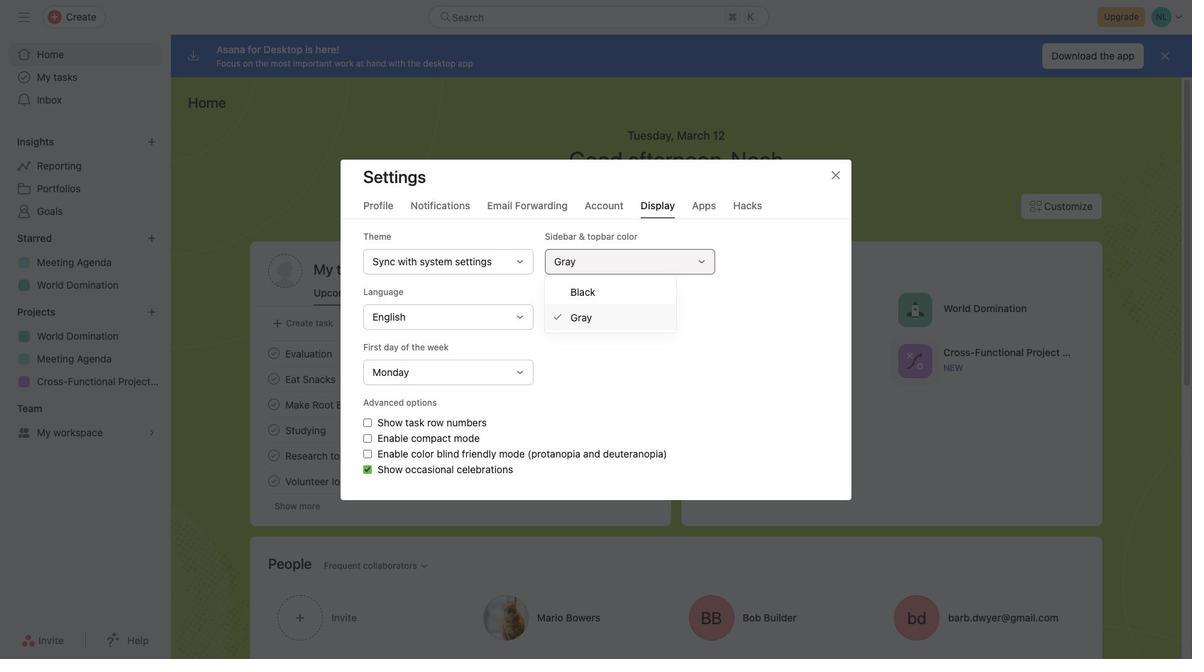 Task type: describe. For each thing, give the bounding box(es) containing it.
mark complete image for fourth mark complete checkbox from the top of the page
[[265, 447, 282, 464]]

global element
[[0, 35, 170, 120]]

Mark complete checkbox
[[265, 396, 282, 413]]

mark complete image for mark complete option
[[265, 396, 282, 413]]

starred element
[[0, 226, 170, 299]]

hide sidebar image
[[18, 11, 30, 23]]

4 mark complete checkbox from the top
[[265, 447, 282, 464]]

2 mark complete checkbox from the top
[[265, 370, 282, 387]]

teams element
[[0, 396, 170, 447]]

1 mark complete checkbox from the top
[[265, 345, 282, 362]]

projects element
[[0, 299, 170, 396]]

dismiss image
[[1159, 50, 1171, 62]]



Task type: vqa. For each thing, say whether or not it's contained in the screenshot.
ARCHIVED related to Building Infrastructure
no



Task type: locate. For each thing, give the bounding box(es) containing it.
5 mark complete checkbox from the top
[[265, 473, 282, 490]]

mark complete image
[[265, 396, 282, 413], [265, 473, 282, 490]]

rocket image
[[906, 301, 924, 318]]

2 mark complete image from the top
[[265, 473, 282, 490]]

add profile photo image
[[268, 254, 302, 288]]

mark complete image for 1st mark complete checkbox from the bottom of the page
[[265, 473, 282, 490]]

1 mark complete image from the top
[[265, 345, 282, 362]]

2 mark complete image from the top
[[265, 370, 282, 387]]

None checkbox
[[363, 450, 372, 458]]

0 vertical spatial mark complete image
[[265, 396, 282, 413]]

mark complete image
[[265, 345, 282, 362], [265, 370, 282, 387], [265, 421, 282, 439], [265, 447, 282, 464]]

mark complete image for second mark complete checkbox
[[265, 370, 282, 387]]

insights element
[[0, 129, 170, 226]]

3 mark complete checkbox from the top
[[265, 421, 282, 439]]

mark complete image for 1st mark complete checkbox from the top
[[265, 345, 282, 362]]

line_and_symbols image
[[906, 352, 924, 369]]

None checkbox
[[363, 418, 372, 427], [363, 434, 372, 442], [363, 465, 372, 474], [363, 418, 372, 427], [363, 434, 372, 442], [363, 465, 372, 474]]

close image
[[830, 169, 842, 181]]

3 mark complete image from the top
[[265, 421, 282, 439]]

Mark complete checkbox
[[265, 345, 282, 362], [265, 370, 282, 387], [265, 421, 282, 439], [265, 447, 282, 464], [265, 473, 282, 490]]

1 mark complete image from the top
[[265, 396, 282, 413]]

4 mark complete image from the top
[[265, 447, 282, 464]]

mark complete image for third mark complete checkbox from the bottom of the page
[[265, 421, 282, 439]]

1 vertical spatial mark complete image
[[265, 473, 282, 490]]



